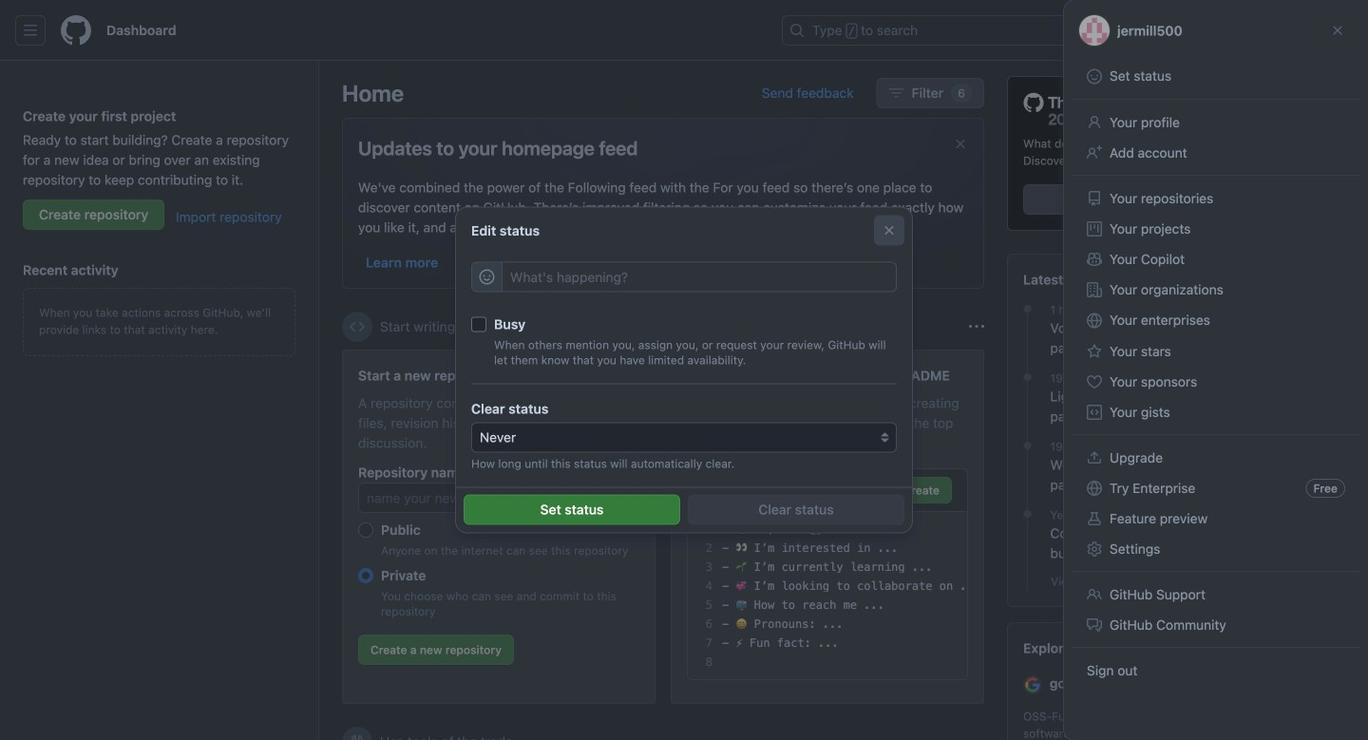Task type: locate. For each thing, give the bounding box(es) containing it.
1 dot fill image from the top
[[1020, 370, 1036, 385]]

triangle down image
[[1174, 23, 1189, 38]]

2 dot fill image from the top
[[1020, 438, 1036, 453]]

2 vertical spatial dot fill image
[[1020, 507, 1036, 522]]

dot fill image
[[1020, 370, 1036, 385], [1020, 438, 1036, 453], [1020, 507, 1036, 522]]

0 vertical spatial dot fill image
[[1020, 370, 1036, 385]]

plus image
[[1151, 23, 1166, 38]]

1 vertical spatial dot fill image
[[1020, 438, 1036, 453]]



Task type: describe. For each thing, give the bounding box(es) containing it.
dot fill image
[[1020, 301, 1036, 317]]

explore element
[[1007, 76, 1346, 740]]

homepage image
[[61, 15, 91, 46]]

command palette image
[[1092, 23, 1107, 38]]

account element
[[0, 61, 319, 740]]

3 dot fill image from the top
[[1020, 507, 1036, 522]]

explore repositories navigation
[[1007, 623, 1346, 740]]



Task type: vqa. For each thing, say whether or not it's contained in the screenshot.
Explore repositories Navigation
yes



